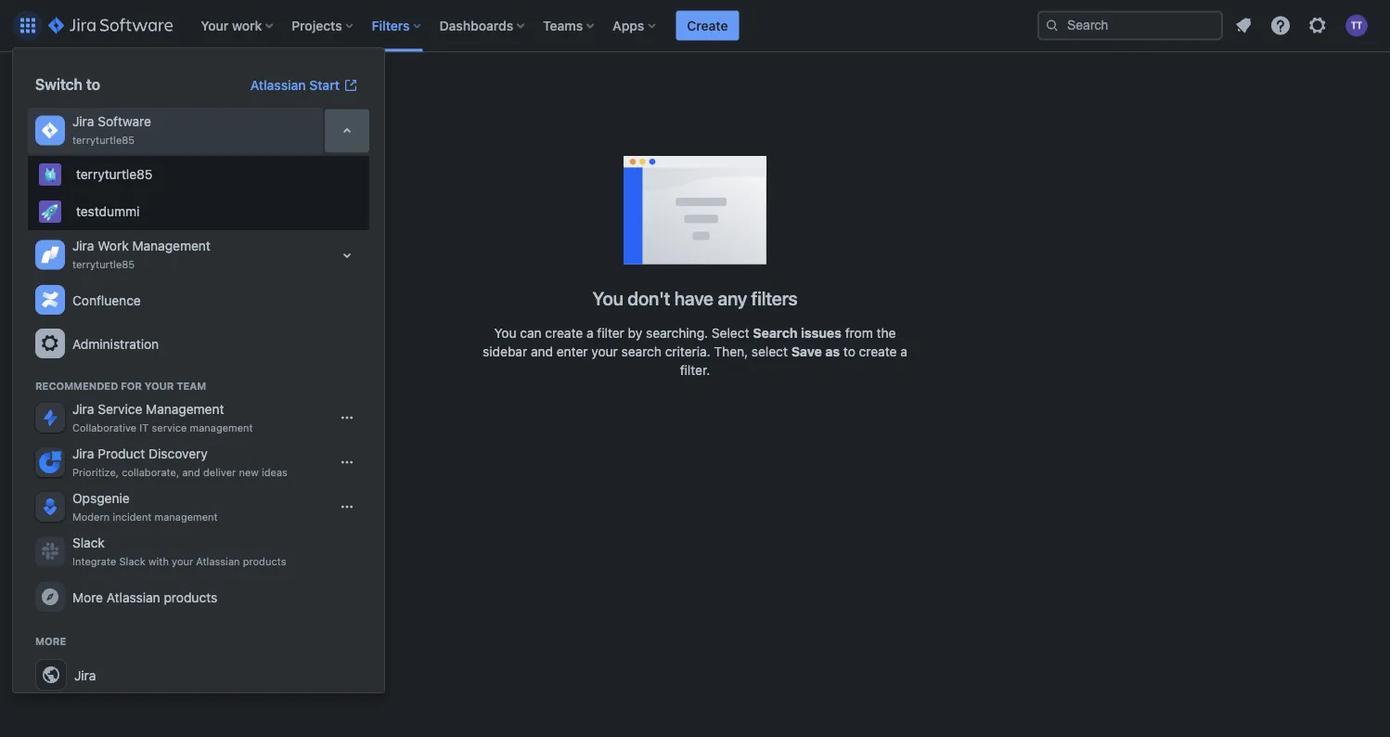 Task type: describe. For each thing, give the bounding box(es) containing it.
Search field
[[1038, 11, 1223, 40]]

from the sidebar and enter your search criteria. then, select
[[483, 325, 896, 359]]

jira work management terryturtle85
[[72, 238, 211, 271]]

more atlassian products link
[[28, 576, 369, 619]]

confluence link
[[28, 278, 369, 322]]

dashboards button
[[434, 11, 532, 40]]

you for you don't have any filters
[[593, 287, 624, 309]]

help image
[[1270, 14, 1292, 37]]

your work
[[201, 18, 262, 33]]

search
[[622, 344, 662, 359]]

projects button
[[286, 11, 361, 40]]

confluence
[[72, 292, 141, 308]]

settings image
[[39, 332, 61, 355]]

your inside dropdown button
[[201, 18, 229, 33]]

jira software terryturtle85
[[72, 114, 151, 146]]

incident
[[113, 511, 152, 523]]

0 horizontal spatial your
[[144, 380, 174, 392]]

it
[[139, 422, 149, 434]]

management inside 'jira service management collaborative it service management'
[[190, 422, 253, 434]]

enter
[[557, 344, 588, 359]]

your profile and settings image
[[1346, 14, 1368, 37]]

notifications image
[[1233, 14, 1255, 37]]

select
[[712, 325, 750, 341]]

jira service management options menu image
[[340, 410, 355, 425]]

to inside to create a filter.
[[844, 344, 856, 359]]

atlassian inside slack integrate slack with your atlassian products
[[196, 556, 240, 568]]

more atlassian products
[[72, 590, 217, 605]]

apps button
[[607, 11, 663, 40]]

0 horizontal spatial a
[[587, 325, 594, 341]]

issues
[[801, 325, 842, 341]]

service
[[98, 402, 142, 417]]

by
[[628, 325, 643, 341]]

more for more atlassian products
[[72, 590, 103, 605]]

jira for jira service management
[[72, 402, 94, 417]]

prioritize,
[[72, 467, 119, 479]]

filters
[[751, 287, 798, 309]]

work
[[98, 238, 129, 253]]

banner containing your work
[[0, 0, 1390, 52]]

to create a filter.
[[680, 344, 908, 378]]

primary element
[[11, 0, 1038, 52]]

create inside to create a filter.
[[859, 344, 897, 359]]

select
[[752, 344, 788, 359]]

testdummi
[[76, 204, 140, 219]]

create button
[[676, 11, 739, 40]]

searching.
[[646, 325, 708, 341]]

expand image
[[336, 244, 358, 266]]

discovery
[[149, 446, 208, 461]]

from
[[845, 325, 873, 341]]



Task type: locate. For each thing, give the bounding box(es) containing it.
jira for jira product discovery
[[72, 446, 94, 461]]

0 horizontal spatial more
[[35, 635, 66, 648]]

atlassian start
[[250, 78, 340, 93]]

your right for
[[144, 380, 174, 392]]

new
[[239, 467, 259, 479]]

1 horizontal spatial slack
[[119, 556, 146, 568]]

0 horizontal spatial slack
[[72, 535, 105, 551]]

0 vertical spatial create
[[545, 325, 583, 341]]

0 horizontal spatial create
[[545, 325, 583, 341]]

0 horizontal spatial filters
[[37, 76, 96, 102]]

jira product discovery prioritize, collaborate, and deliver new ideas
[[72, 446, 288, 479]]

to right as
[[844, 344, 856, 359]]

0 vertical spatial filters
[[372, 18, 410, 33]]

and inside jira product discovery prioritize, collaborate, and deliver new ideas
[[182, 467, 200, 479]]

0 vertical spatial slack
[[72, 535, 105, 551]]

1 horizontal spatial your
[[201, 18, 229, 33]]

products up the more atlassian products link
[[243, 556, 286, 568]]

and down the discovery
[[182, 467, 200, 479]]

jira service management collaborative it service management
[[72, 402, 253, 434]]

management up slack integrate slack with your atlassian products at the bottom of the page
[[155, 511, 218, 523]]

more
[[72, 590, 103, 605], [35, 635, 66, 648]]

1 vertical spatial create
[[859, 344, 897, 359]]

and down 'can'
[[531, 344, 553, 359]]

create up enter
[[545, 325, 583, 341]]

the
[[877, 325, 896, 341]]

save
[[792, 344, 822, 359]]

you can create a filter by searching. select search issues
[[494, 325, 842, 341]]

jira for jira software
[[72, 114, 94, 129]]

management for jira service management
[[146, 402, 224, 417]]

you
[[593, 287, 624, 309], [494, 325, 517, 341]]

management
[[190, 422, 253, 434], [155, 511, 218, 523]]

you for you can create a filter by searching. select search issues
[[494, 325, 517, 341]]

slack up "integrate"
[[72, 535, 105, 551]]

settings image
[[1307, 14, 1329, 37]]

for
[[121, 380, 142, 392]]

1 horizontal spatial filters
[[372, 18, 410, 33]]

1 vertical spatial your
[[172, 556, 193, 568]]

products
[[243, 556, 286, 568], [164, 590, 217, 605]]

search
[[753, 325, 798, 341]]

work
[[232, 18, 262, 33]]

2 vertical spatial atlassian
[[107, 590, 160, 605]]

1 horizontal spatial more
[[72, 590, 103, 605]]

appswitcher icon image
[[17, 14, 39, 37]]

switch to
[[35, 76, 100, 93]]

terryturtle85 inside jira software terryturtle85
[[72, 134, 135, 146]]

management up deliver
[[190, 422, 253, 434]]

0 horizontal spatial and
[[182, 467, 200, 479]]

0 vertical spatial a
[[587, 325, 594, 341]]

your down filter on the left top of page
[[592, 344, 618, 359]]

1 vertical spatial to
[[844, 344, 856, 359]]

collaborate,
[[122, 467, 179, 479]]

filter.
[[680, 362, 710, 378]]

you up sidebar
[[494, 325, 517, 341]]

your right with
[[172, 556, 193, 568]]

jira inside 'jira service management collaborative it service management'
[[72, 402, 94, 417]]

management
[[132, 238, 211, 253], [146, 402, 224, 417]]

filters button
[[366, 11, 428, 40]]

filters right projects popup button
[[372, 18, 410, 33]]

any
[[718, 287, 747, 309]]

management inside 'jira service management collaborative it service management'
[[146, 402, 224, 417]]

terryturtle85 up testdummi
[[76, 167, 153, 182]]

slack left with
[[119, 556, 146, 568]]

and inside from the sidebar and enter your search criteria. then, select
[[531, 344, 553, 359]]

switch
[[35, 76, 83, 93]]

1 horizontal spatial to
[[844, 344, 856, 359]]

then,
[[714, 344, 748, 359]]

1 horizontal spatial create
[[859, 344, 897, 359]]

filter
[[597, 325, 625, 341]]

recommended
[[35, 380, 118, 392]]

jira
[[72, 114, 94, 129], [72, 238, 94, 253], [72, 402, 94, 417], [72, 446, 94, 461], [74, 668, 96, 683]]

start
[[309, 78, 340, 93]]

1 vertical spatial your
[[144, 380, 174, 392]]

create
[[687, 18, 728, 33]]

1 vertical spatial more
[[35, 635, 66, 648]]

have
[[675, 287, 714, 309]]

jira link
[[28, 653, 369, 698]]

can
[[520, 325, 542, 341]]

your inside from the sidebar and enter your search criteria. then, select
[[592, 344, 618, 359]]

search image
[[1045, 18, 1060, 33]]

1 vertical spatial slack
[[119, 556, 146, 568]]

management inside opsgenie modern incident management
[[155, 511, 218, 523]]

a left filter on the left top of page
[[587, 325, 594, 341]]

jira inside jira software terryturtle85
[[72, 114, 94, 129]]

collaborative
[[72, 422, 137, 434]]

create
[[545, 325, 583, 341], [859, 344, 897, 359]]

1 vertical spatial management
[[155, 511, 218, 523]]

jira inside jira work management terryturtle85
[[72, 238, 94, 253]]

with
[[148, 556, 169, 568]]

1 vertical spatial management
[[146, 402, 224, 417]]

1 horizontal spatial a
[[901, 344, 908, 359]]

your left work
[[201, 18, 229, 33]]

0 vertical spatial management
[[190, 422, 253, 434]]

terryturtle85 inside jira work management terryturtle85
[[72, 259, 135, 271]]

a right as
[[901, 344, 908, 359]]

jira inside jira product discovery prioritize, collaborate, and deliver new ideas
[[72, 446, 94, 461]]

slack integrate slack with your atlassian products
[[72, 535, 286, 568]]

management inside jira work management terryturtle85
[[132, 238, 211, 253]]

0 vertical spatial you
[[593, 287, 624, 309]]

service
[[152, 422, 187, 434]]

opsgenie
[[72, 491, 130, 506]]

0 vertical spatial to
[[86, 76, 100, 93]]

1 vertical spatial atlassian
[[196, 556, 240, 568]]

teams
[[543, 18, 583, 33]]

opsgenie options menu image
[[340, 500, 355, 514]]

your
[[201, 18, 229, 33], [144, 380, 174, 392]]

to
[[86, 76, 100, 93], [844, 344, 856, 359]]

your inside slack integrate slack with your atlassian products
[[172, 556, 193, 568]]

0 vertical spatial terryturtle85
[[72, 134, 135, 146]]

team
[[177, 380, 206, 392]]

atlassian
[[250, 78, 306, 93], [196, 556, 240, 568], [107, 590, 160, 605]]

0 horizontal spatial products
[[164, 590, 217, 605]]

1 horizontal spatial and
[[531, 344, 553, 359]]

banner
[[0, 0, 1390, 52]]

0 vertical spatial products
[[243, 556, 286, 568]]

1 vertical spatial terryturtle85
[[76, 167, 153, 182]]

filters inside popup button
[[372, 18, 410, 33]]

sidebar
[[483, 344, 527, 359]]

0 vertical spatial your
[[201, 18, 229, 33]]

collapse image
[[336, 120, 358, 142]]

2 horizontal spatial atlassian
[[250, 78, 306, 93]]

atlassian up the more atlassian products link
[[196, 556, 240, 568]]

create down the
[[859, 344, 897, 359]]

modern
[[72, 511, 110, 523]]

jira software image
[[48, 14, 173, 37], [48, 14, 173, 37]]

don't
[[628, 287, 670, 309]]

0 vertical spatial more
[[72, 590, 103, 605]]

apps
[[613, 18, 644, 33]]

your
[[592, 344, 618, 359], [172, 556, 193, 568]]

1 vertical spatial you
[[494, 325, 517, 341]]

atlassian left start
[[250, 78, 306, 93]]

terryturtle85 down work at top
[[72, 259, 135, 271]]

1 horizontal spatial atlassian
[[196, 556, 240, 568]]

0 vertical spatial atlassian
[[250, 78, 306, 93]]

recommended for your team
[[35, 380, 206, 392]]

teams button
[[538, 11, 602, 40]]

atlassian down with
[[107, 590, 160, 605]]

product
[[98, 446, 145, 461]]

terryturtle85 down the software
[[72, 134, 135, 146]]

and
[[531, 344, 553, 359], [182, 467, 200, 479]]

terryturtle85 link
[[28, 156, 369, 193]]

deliver
[[203, 467, 236, 479]]

atlassian start link
[[239, 71, 369, 100]]

management down the team
[[146, 402, 224, 417]]

ideas
[[262, 467, 288, 479]]

0 horizontal spatial your
[[172, 556, 193, 568]]

integrate
[[72, 556, 116, 568]]

a inside to create a filter.
[[901, 344, 908, 359]]

2 vertical spatial terryturtle85
[[72, 259, 135, 271]]

0 horizontal spatial you
[[494, 325, 517, 341]]

1 vertical spatial filters
[[37, 76, 96, 102]]

1 horizontal spatial your
[[592, 344, 618, 359]]

testdummi link
[[28, 193, 369, 230]]

administration link
[[28, 322, 369, 366]]

products inside slack integrate slack with your atlassian products
[[243, 556, 286, 568]]

filters up jira software terryturtle85 on the top left of the page
[[37, 76, 96, 102]]

you up filter on the left top of page
[[593, 287, 624, 309]]

0 horizontal spatial to
[[86, 76, 100, 93]]

administration
[[72, 336, 159, 351]]

jira product discovery options menu image
[[340, 455, 355, 470]]

0 vertical spatial management
[[132, 238, 211, 253]]

1 horizontal spatial you
[[593, 287, 624, 309]]

management down testdummi link
[[132, 238, 211, 253]]

1 vertical spatial products
[[164, 590, 217, 605]]

1 vertical spatial a
[[901, 344, 908, 359]]

projects
[[292, 18, 342, 33]]

save as
[[792, 344, 840, 359]]

terryturtle85
[[72, 134, 135, 146], [76, 167, 153, 182], [72, 259, 135, 271]]

you don't have any filters
[[593, 287, 798, 309]]

opsgenie modern incident management
[[72, 491, 218, 523]]

your work button
[[195, 11, 281, 40]]

products down slack integrate slack with your atlassian products at the bottom of the page
[[164, 590, 217, 605]]

a
[[587, 325, 594, 341], [901, 344, 908, 359]]

filters
[[372, 18, 410, 33], [37, 76, 96, 102]]

dashboards
[[440, 18, 513, 33]]

more for more
[[35, 635, 66, 648]]

1 horizontal spatial products
[[243, 556, 286, 568]]

as
[[825, 344, 840, 359]]

1 vertical spatial and
[[182, 467, 200, 479]]

0 horizontal spatial atlassian
[[107, 590, 160, 605]]

management for jira work management
[[132, 238, 211, 253]]

0 vertical spatial your
[[592, 344, 618, 359]]

software
[[98, 114, 151, 129]]

to right switch
[[86, 76, 100, 93]]

0 vertical spatial and
[[531, 344, 553, 359]]

jira for jira work management
[[72, 238, 94, 253]]

criteria.
[[665, 344, 711, 359]]

slack
[[72, 535, 105, 551], [119, 556, 146, 568]]



Task type: vqa. For each thing, say whether or not it's contained in the screenshot.
You don't have any filters's You
yes



